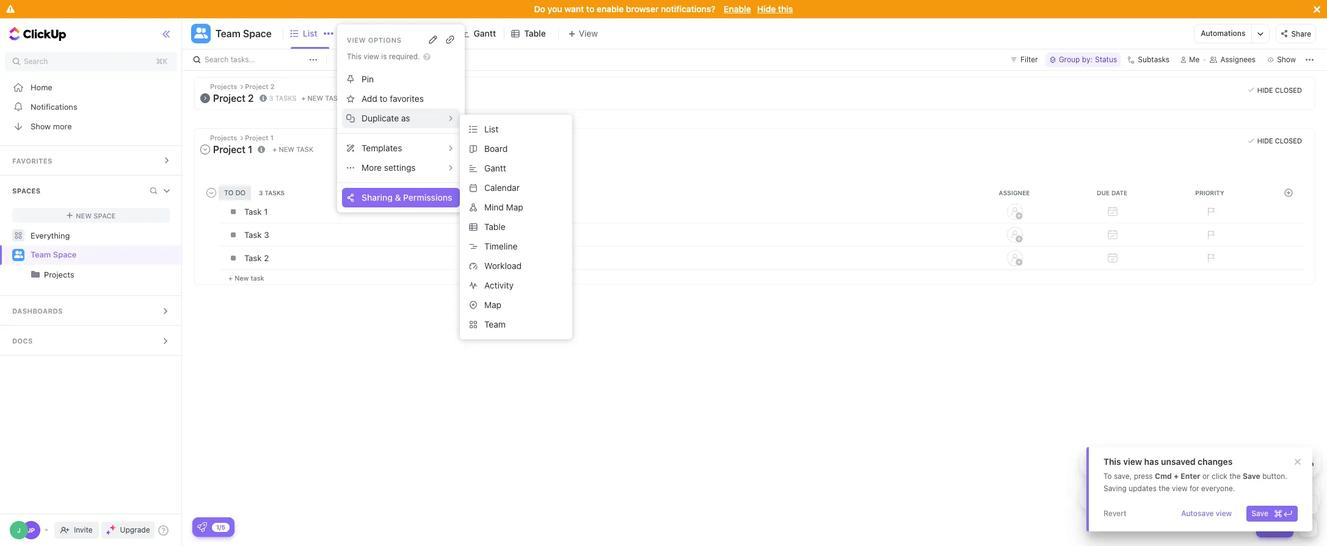 Task type: locate. For each thing, give the bounding box(es) containing it.
hide for 'list info' icon to the top
[[1257, 86, 1273, 94]]

0 vertical spatial team space
[[216, 28, 272, 39]]

list left view
[[303, 28, 317, 38]]

0 vertical spatial map
[[506, 202, 523, 213]]

board inside button
[[484, 143, 508, 154]]

enable
[[597, 4, 624, 14]]

new down tasks
[[279, 145, 294, 153]]

1 vertical spatial to
[[380, 93, 388, 104]]

calendar right options
[[409, 28, 446, 38]]

‎task left "2"
[[244, 253, 262, 263]]

list link
[[303, 18, 334, 49]]

excel & csv
[[1216, 461, 1256, 469]]

board down list button
[[484, 143, 508, 154]]

calendar for calendar button
[[484, 183, 520, 193]]

0 vertical spatial team
[[216, 28, 241, 39]]

1 vertical spatial board
[[484, 143, 508, 154]]

search left tasks...
[[205, 55, 229, 64]]

mind map
[[484, 202, 523, 213]]

table down do on the left of page
[[524, 28, 546, 38]]

1 horizontal spatial + new task
[[273, 145, 313, 153]]

home
[[31, 82, 52, 92]]

list inside button
[[484, 124, 498, 134]]

1/5
[[216, 524, 225, 531]]

1 vertical spatial task
[[296, 145, 313, 153]]

favorites
[[390, 93, 424, 104]]

1 closed from the top
[[1275, 86, 1302, 94]]

new inside 3 tasks + new task
[[308, 94, 323, 102]]

user group image
[[14, 251, 23, 259]]

& for csv
[[1235, 461, 1240, 469]]

1 horizontal spatial map
[[506, 202, 523, 213]]

table down mind
[[484, 222, 505, 232]]

2 hide closed button from the top
[[1245, 135, 1305, 147]]

to inside button
[[380, 93, 388, 104]]

task inside 3 tasks + new task
[[325, 94, 342, 102]]

‎task left 1
[[244, 207, 262, 217]]

team up search tasks...
[[216, 28, 241, 39]]

0 horizontal spatial board
[[357, 28, 381, 38]]

2 vertical spatial hide
[[1257, 137, 1273, 145]]

3 inside 3 tasks + new task
[[269, 94, 273, 102]]

map down activity
[[484, 300, 501, 310]]

docs
[[12, 337, 33, 345]]

1 horizontal spatial space
[[94, 212, 116, 220]]

1 ‎task from the top
[[244, 207, 262, 217]]

3 up "2"
[[264, 230, 269, 240]]

space up everything link at the left top of the page
[[94, 212, 116, 220]]

1 vertical spatial view
[[1172, 484, 1188, 493]]

this
[[778, 4, 793, 14]]

2 horizontal spatial view
[[1216, 509, 1232, 519]]

1 vertical spatial gantt
[[484, 163, 506, 173]]

1 vertical spatial hide closed button
[[1245, 135, 1305, 147]]

0 horizontal spatial list
[[303, 28, 317, 38]]

1 horizontal spatial to
[[586, 4, 594, 14]]

1 vertical spatial the
[[1159, 484, 1170, 493]]

task down the "‎task 2"
[[251, 274, 264, 282]]

save button
[[1247, 506, 1298, 522]]

view inside button
[[1216, 509, 1232, 519]]

save
[[1243, 472, 1260, 481], [1288, 500, 1305, 509], [1252, 509, 1269, 519]]

click
[[1212, 472, 1228, 481]]

1 hide closed button from the top
[[1245, 84, 1305, 96]]

1 hide closed from the top
[[1257, 86, 1302, 94]]

‎task 1
[[244, 207, 268, 217]]

0 vertical spatial hide closed button
[[1245, 84, 1305, 96]]

automations button
[[1195, 24, 1252, 43]]

view
[[1123, 457, 1142, 467], [1172, 484, 1188, 493], [1216, 509, 1232, 519]]

1 horizontal spatial search
[[205, 55, 229, 64]]

0 horizontal spatial table
[[484, 222, 505, 232]]

0 horizontal spatial space
[[53, 250, 77, 260]]

& right sharing
[[395, 192, 401, 203]]

team space down everything
[[31, 250, 77, 260]]

to
[[1104, 472, 1112, 481]]

+ new task down the "‎task 2"
[[228, 274, 264, 282]]

new inside sidebar navigation
[[76, 212, 92, 220]]

new right tasks
[[308, 94, 323, 102]]

0 horizontal spatial task
[[244, 230, 262, 240]]

gantt for gantt button
[[484, 163, 506, 173]]

+ new task
[[273, 145, 313, 153], [228, 274, 264, 282]]

gantt down board button
[[484, 163, 506, 173]]

calendar up mind map
[[484, 183, 520, 193]]

0 horizontal spatial search
[[24, 57, 48, 66]]

0 vertical spatial calendar
[[409, 28, 446, 38]]

favorites button
[[0, 146, 182, 175]]

has
[[1144, 457, 1159, 467]]

button.
[[1263, 472, 1287, 481]]

0 vertical spatial board
[[357, 28, 381, 38]]

2 closed from the top
[[1275, 137, 1302, 145]]

0 horizontal spatial view
[[1123, 457, 1142, 467]]

0 vertical spatial task
[[244, 230, 262, 240]]

1 horizontal spatial &
[[1235, 461, 1240, 469]]

& for permissions
[[395, 192, 401, 203]]

you
[[548, 4, 562, 14]]

list up board button
[[484, 124, 498, 134]]

hide closed button
[[1245, 84, 1305, 96], [1245, 135, 1305, 147]]

0 vertical spatial task
[[325, 94, 342, 102]]

task 3 link
[[241, 224, 963, 245]]

0 horizontal spatial task
[[251, 274, 264, 282]]

team down everything
[[31, 250, 51, 260]]

save,
[[1114, 472, 1132, 481]]

space up search tasks... text box
[[243, 28, 272, 39]]

+
[[301, 94, 306, 102], [273, 145, 277, 153], [228, 274, 233, 282], [1174, 472, 1179, 481]]

1 horizontal spatial list
[[484, 124, 498, 134]]

1 horizontal spatial task
[[1272, 523, 1289, 533]]

do
[[534, 4, 545, 14]]

1 vertical spatial list
[[484, 124, 498, 134]]

board for the board link
[[357, 28, 381, 38]]

team space link
[[31, 246, 171, 265]]

+ new task down tasks
[[273, 145, 313, 153]]

1 vertical spatial space
[[94, 212, 116, 220]]

0 horizontal spatial to
[[380, 93, 388, 104]]

task left add
[[325, 94, 342, 102]]

1 vertical spatial team space
[[31, 250, 77, 260]]

gantt inside button
[[484, 163, 506, 173]]

cmd
[[1155, 472, 1172, 481]]

as
[[401, 113, 410, 123]]

1 vertical spatial ‎task
[[244, 253, 262, 263]]

view left "for"
[[1172, 484, 1188, 493]]

the down excel & csv
[[1230, 472, 1241, 481]]

space up projects
[[53, 250, 77, 260]]

team inside sidebar navigation
[[31, 250, 51, 260]]

0 vertical spatial gantt
[[474, 28, 496, 38]]

space for team space button
[[243, 28, 272, 39]]

gantt
[[474, 28, 496, 38], [484, 163, 506, 173]]

1 vertical spatial closed
[[1275, 137, 1302, 145]]

team space
[[216, 28, 272, 39], [31, 250, 77, 260]]

list info image
[[259, 95, 267, 102], [258, 146, 265, 153]]

2 vertical spatial task
[[251, 274, 264, 282]]

0 horizontal spatial &
[[395, 192, 401, 203]]

team space inside sidebar navigation
[[31, 250, 77, 260]]

1 horizontal spatial board
[[484, 143, 508, 154]]

& left csv
[[1235, 461, 1240, 469]]

add
[[362, 93, 377, 104]]

task down 3 tasks + new task
[[296, 145, 313, 153]]

0 horizontal spatial team space
[[31, 250, 77, 260]]

3 left tasks
[[269, 94, 273, 102]]

dashboards
[[12, 307, 63, 315]]

table link
[[524, 18, 551, 49]]

enter
[[1181, 472, 1200, 481]]

1 vertical spatial map
[[484, 300, 501, 310]]

0 vertical spatial closed
[[1275, 86, 1302, 94]]

view up save,
[[1123, 457, 1142, 467]]

0 vertical spatial the
[[1230, 472, 1241, 481]]

board
[[357, 28, 381, 38], [484, 143, 508, 154]]

projects
[[44, 270, 74, 280]]

assignees
[[1221, 55, 1256, 64]]

2 vertical spatial team
[[484, 319, 506, 330]]

new up everything link at the left top of the page
[[76, 212, 92, 220]]

search inside sidebar navigation
[[24, 57, 48, 66]]

team space up tasks...
[[216, 28, 272, 39]]

0 vertical spatial list
[[303, 28, 317, 38]]

1 vertical spatial calendar
[[484, 183, 520, 193]]

list for list link
[[303, 28, 317, 38]]

permissions
[[403, 192, 452, 203]]

team for "team space" link
[[31, 250, 51, 260]]

to right add
[[380, 93, 388, 104]]

0 vertical spatial table
[[524, 28, 546, 38]]

1 vertical spatial team
[[31, 250, 51, 260]]

‎task 1 link
[[241, 201, 963, 222]]

task
[[325, 94, 342, 102], [296, 145, 313, 153], [251, 274, 264, 282]]

0 vertical spatial space
[[243, 28, 272, 39]]

space
[[243, 28, 272, 39], [94, 212, 116, 220], [53, 250, 77, 260]]

1 vertical spatial table
[[484, 222, 505, 232]]

automations
[[1201, 29, 1246, 38]]

calendar inside calendar button
[[484, 183, 520, 193]]

0 vertical spatial ‎task
[[244, 207, 262, 217]]

map down calendar button
[[506, 202, 523, 213]]

1 horizontal spatial table
[[524, 28, 546, 38]]

task 3
[[244, 230, 269, 240]]

calendar button
[[465, 178, 567, 198]]

1 vertical spatial list info image
[[258, 146, 265, 153]]

task down the save button on the right of page
[[1272, 523, 1289, 533]]

revert
[[1104, 509, 1127, 519]]

the down cmd
[[1159, 484, 1170, 493]]

list for list button
[[484, 124, 498, 134]]

2 horizontal spatial task
[[325, 94, 342, 102]]

0 vertical spatial 3
[[269, 94, 273, 102]]

hide closed for 'list info' icon to the top hide closed "button"
[[1257, 86, 1302, 94]]

to
[[586, 4, 594, 14], [380, 93, 388, 104]]

hide
[[757, 4, 776, 14], [1257, 86, 1273, 94], [1257, 137, 1273, 145]]

1
[[264, 207, 268, 217]]

want
[[564, 4, 584, 14]]

0 horizontal spatial + new task
[[228, 274, 264, 282]]

to right 'want'
[[586, 4, 594, 14]]

duplicate as
[[362, 113, 410, 123]]

notifications link
[[0, 97, 182, 117]]

save inside this view has unsaved changes to save, press cmd + enter or click the save button. saving updates the view for everyone.
[[1243, 472, 1260, 481]]

table inside button
[[484, 222, 505, 232]]

search up home
[[24, 57, 48, 66]]

2 horizontal spatial team
[[484, 319, 506, 330]]

1 vertical spatial task
[[1272, 523, 1289, 533]]

2 vertical spatial space
[[53, 250, 77, 260]]

team space inside button
[[216, 28, 272, 39]]

team space button
[[211, 20, 272, 47]]

board up pin
[[357, 28, 381, 38]]

add to favorites
[[362, 93, 424, 104]]

view down everyone.
[[1216, 509, 1232, 519]]

share button
[[1276, 24, 1316, 43]]

team
[[216, 28, 241, 39], [31, 250, 51, 260], [484, 319, 506, 330]]

mind map button
[[465, 198, 567, 217]]

1 horizontal spatial team space
[[216, 28, 272, 39]]

space inside button
[[243, 28, 272, 39]]

0 vertical spatial &
[[395, 192, 401, 203]]

0 horizontal spatial map
[[484, 300, 501, 310]]

2 ‎task from the top
[[244, 253, 262, 263]]

1 vertical spatial &
[[1235, 461, 1240, 469]]

map button
[[465, 296, 567, 315]]

activity button
[[465, 276, 567, 296]]

the
[[1230, 472, 1241, 481], [1159, 484, 1170, 493]]

team down map button
[[484, 319, 506, 330]]

1 horizontal spatial calendar
[[484, 183, 520, 193]]

hide closed button for bottom 'list info' icon
[[1245, 135, 1305, 147]]

list
[[303, 28, 317, 38], [484, 124, 498, 134]]

0 vertical spatial hide
[[757, 4, 776, 14]]

task down '‎task 1'
[[244, 230, 262, 240]]

0 vertical spatial hide closed
[[1257, 86, 1302, 94]]

2 horizontal spatial space
[[243, 28, 272, 39]]

hide closed for hide closed "button" related to bottom 'list info' icon
[[1257, 137, 1302, 145]]

1 vertical spatial hide closed
[[1257, 137, 1302, 145]]

calendar
[[409, 28, 446, 38], [484, 183, 520, 193]]

& inside button
[[395, 192, 401, 203]]

2 vertical spatial view
[[1216, 509, 1232, 519]]

0 horizontal spatial team
[[31, 250, 51, 260]]

1 horizontal spatial team
[[216, 28, 241, 39]]

everything
[[31, 231, 70, 240]]

mind
[[484, 202, 504, 213]]

2 hide closed from the top
[[1257, 137, 1302, 145]]

0 vertical spatial view
[[1123, 457, 1142, 467]]

onboarding checklist button element
[[197, 523, 207, 533]]

1 vertical spatial hide
[[1257, 86, 1273, 94]]

1 projects link from the left
[[1, 265, 171, 285]]

0 horizontal spatial calendar
[[409, 28, 446, 38]]

3
[[269, 94, 273, 102], [264, 230, 269, 240]]

gantt left table link
[[474, 28, 496, 38]]

me button
[[1176, 53, 1205, 67]]



Task type: describe. For each thing, give the bounding box(es) containing it.
‎task for ‎task 2
[[244, 253, 262, 263]]

everyone.
[[1201, 484, 1235, 493]]

team for team space button
[[216, 28, 241, 39]]

table for table button on the left of the page
[[484, 222, 505, 232]]

3 tasks + new task
[[269, 94, 342, 102]]

board for board button
[[484, 143, 508, 154]]

save inside button
[[1252, 509, 1269, 519]]

changes
[[1198, 457, 1233, 467]]

‎task 2 link
[[241, 248, 963, 268]]

list button
[[465, 120, 567, 139]]

options
[[368, 36, 402, 44]]

⌘k
[[156, 57, 168, 66]]

saving
[[1104, 484, 1127, 493]]

1 horizontal spatial view
[[1172, 484, 1188, 493]]

tasks...
[[231, 55, 255, 64]]

new down the "‎task 2"
[[235, 274, 249, 282]]

0 horizontal spatial the
[[1159, 484, 1170, 493]]

unsaved
[[1161, 457, 1196, 467]]

workload button
[[465, 257, 567, 276]]

2
[[264, 253, 269, 263]]

autosave
[[1181, 509, 1214, 519]]

table for table link
[[524, 28, 546, 38]]

board link
[[357, 18, 386, 49]]

upgrade link
[[101, 522, 155, 539]]

invite
[[74, 526, 93, 535]]

timeline
[[484, 241, 518, 252]]

favorites
[[12, 157, 52, 165]]

for
[[1190, 484, 1199, 493]]

search for search
[[24, 57, 48, 66]]

workload
[[484, 261, 522, 271]]

‎task for ‎task 1
[[244, 207, 262, 217]]

show
[[31, 121, 51, 131]]

add to favorites button
[[342, 89, 460, 109]]

gantt button
[[465, 159, 567, 178]]

‎task 2
[[244, 253, 269, 263]]

this view has unsaved changes to save, press cmd + enter or click the save button. saving updates the view for everyone.
[[1104, 457, 1287, 493]]

table button
[[465, 217, 567, 237]]

sidebar navigation
[[0, 18, 182, 547]]

everything link
[[0, 226, 182, 246]]

2 projects link from the left
[[44, 265, 171, 285]]

0 vertical spatial + new task
[[273, 145, 313, 153]]

view for autosave
[[1216, 509, 1232, 519]]

1 vertical spatial + new task
[[228, 274, 264, 282]]

enable
[[724, 4, 751, 14]]

0 vertical spatial list info image
[[259, 95, 267, 102]]

timeline button
[[465, 237, 567, 257]]

home link
[[0, 78, 182, 97]]

hide for bottom 'list info' icon
[[1257, 137, 1273, 145]]

autosave view button
[[1176, 506, 1237, 522]]

+ inside 3 tasks + new task
[[301, 94, 306, 102]]

+ inside this view has unsaved changes to save, press cmd + enter or click the save button. saving updates the view for everyone.
[[1174, 472, 1179, 481]]

view
[[347, 36, 366, 44]]

excel
[[1216, 461, 1234, 469]]

revert button
[[1099, 506, 1131, 522]]

calendar for the calendar link
[[409, 28, 446, 38]]

task for task 3
[[244, 230, 262, 240]]

pin
[[362, 74, 374, 84]]

tasks
[[275, 94, 296, 102]]

hide closed button for 'list info' icon to the top
[[1245, 84, 1305, 96]]

autosave view
[[1181, 509, 1232, 519]]

1 horizontal spatial the
[[1230, 472, 1241, 481]]

upgrade
[[120, 526, 150, 535]]

view for this
[[1123, 457, 1142, 467]]

sharing
[[362, 192, 393, 203]]

or
[[1203, 472, 1210, 481]]

view options
[[347, 36, 402, 44]]

updates
[[1129, 484, 1157, 493]]

more
[[53, 121, 72, 131]]

notifications?
[[661, 4, 716, 14]]

team button
[[465, 315, 567, 335]]

search tasks...
[[205, 55, 255, 64]]

duplicate
[[362, 113, 399, 123]]

board button
[[465, 139, 567, 159]]

assignees button
[[1205, 53, 1261, 67]]

duplicate as button
[[342, 109, 460, 128]]

share
[[1291, 29, 1311, 38]]

pin button
[[342, 70, 460, 89]]

sharing & permissions button
[[342, 188, 460, 208]]

onboarding checklist button image
[[197, 523, 207, 533]]

me
[[1189, 55, 1200, 64]]

task for task
[[1272, 523, 1289, 533]]

team space for "team space" link
[[31, 250, 77, 260]]

gantt for the gantt link
[[474, 28, 496, 38]]

do you want to enable browser notifications? enable hide this
[[534, 4, 793, 14]]

calendar link
[[409, 18, 450, 49]]

this
[[1104, 457, 1121, 467]]

1 vertical spatial 3
[[264, 230, 269, 240]]

csv
[[1242, 461, 1256, 469]]

closed for 'list info' icon to the top hide closed "button"
[[1275, 86, 1302, 94]]

sharing & permissions
[[362, 192, 452, 203]]

space for "team space" link
[[53, 250, 77, 260]]

notifications
[[31, 102, 77, 111]]

new space
[[76, 212, 116, 220]]

closed for hide closed "button" related to bottom 'list info' icon
[[1275, 137, 1302, 145]]

1 horizontal spatial task
[[296, 145, 313, 153]]

search for search tasks...
[[205, 55, 229, 64]]

press
[[1134, 472, 1153, 481]]

Search tasks... text field
[[205, 51, 306, 68]]

0 vertical spatial to
[[586, 4, 594, 14]]

gantt link
[[474, 18, 501, 49]]

team space for team space button
[[216, 28, 272, 39]]

browser
[[626, 4, 659, 14]]



Task type: vqa. For each thing, say whether or not it's contained in the screenshot.
first Projects link from the right
yes



